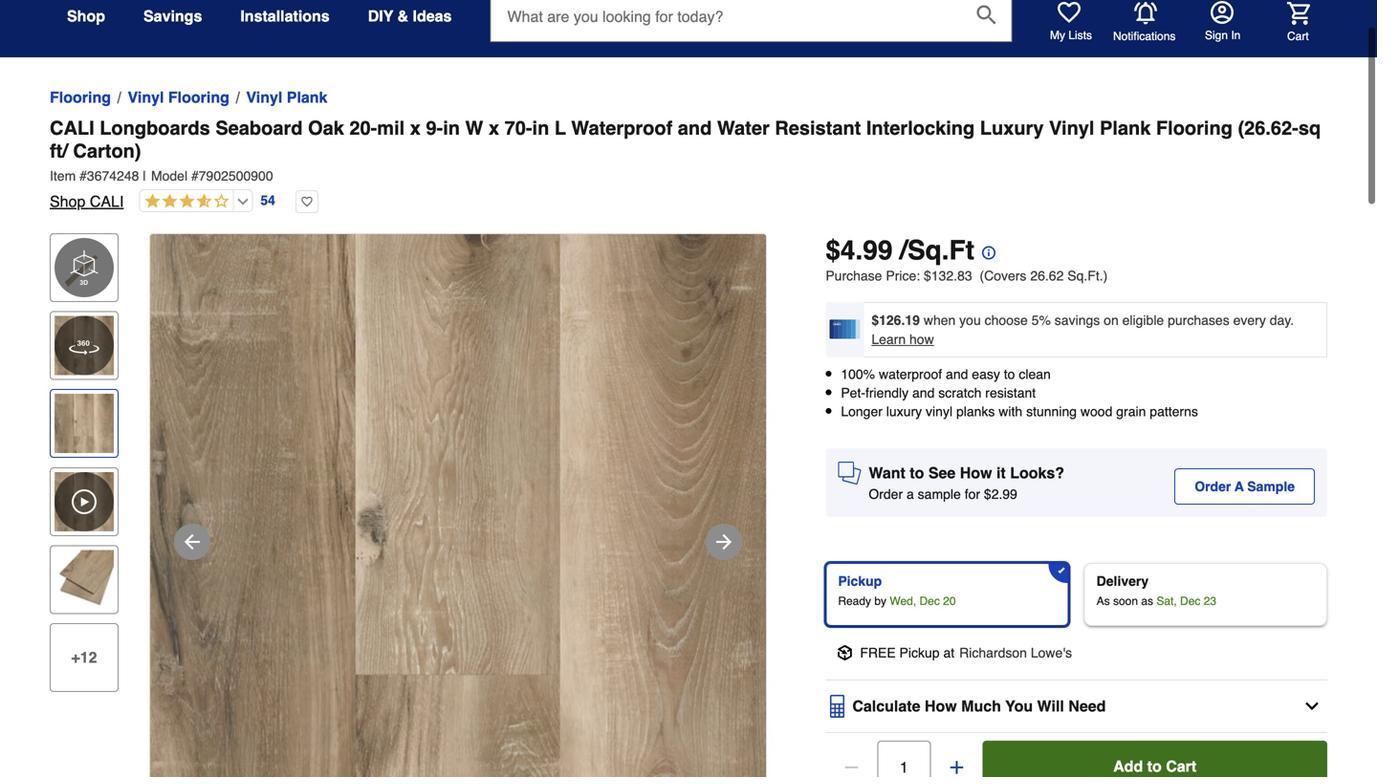 Task type: vqa. For each thing, say whether or not it's contained in the screenshot.
top The Bathroom
no



Task type: locate. For each thing, give the bounding box(es) containing it.
vinyl up seaboard
[[246, 88, 283, 106]]

how
[[960, 464, 993, 482], [925, 698, 957, 715]]

# right model
[[191, 168, 199, 184]]

dec left 23
[[1181, 595, 1201, 608]]

2 dec from the left
[[1181, 595, 1201, 608]]

None search field
[[490, 0, 1013, 57]]

flooring
[[50, 88, 111, 106], [168, 88, 229, 106], [1157, 117, 1233, 139]]

x right w
[[489, 117, 499, 139]]

order inside the want to see how it looks? order a sample for $ 2.99
[[869, 487, 903, 502]]

)
[[1104, 268, 1108, 284]]

cali inside cali longboards seaboard oak 20-mil x 9-in w x 70-in l waterproof and water resistant interlocking luxury vinyl plank flooring (26.62-sq ft/ carton) item # 3674248 | model # 7902500900
[[50, 117, 94, 139]]

54
[[261, 193, 275, 208]]

0 horizontal spatial #
[[80, 168, 87, 184]]

option group containing pickup
[[818, 556, 1335, 634]]

learn
[[872, 332, 906, 347]]

100%
[[841, 367, 875, 382]]

add to cart
[[1114, 758, 1197, 776]]

1 horizontal spatial cart
[[1288, 29, 1309, 43]]

0 vertical spatial and
[[678, 117, 712, 139]]

cart inside add to cart button
[[1166, 758, 1197, 776]]

scratch
[[939, 386, 982, 401]]

dec left 20
[[920, 595, 940, 608]]

want
[[869, 464, 906, 482]]

1 horizontal spatial x
[[489, 117, 499, 139]]

0 horizontal spatial flooring
[[50, 88, 111, 106]]

0 vertical spatial cali
[[50, 117, 94, 139]]

1 vertical spatial and
[[946, 367, 969, 382]]

x left "9-"
[[410, 117, 421, 139]]

# right item
[[80, 168, 87, 184]]

9-
[[426, 117, 443, 139]]

0 horizontal spatial in
[[443, 117, 460, 139]]

(covers
[[980, 268, 1027, 284]]

1 vertical spatial cart
[[1166, 758, 1197, 776]]

0 vertical spatial to
[[1004, 367, 1015, 382]]

1 vertical spatial cali
[[90, 193, 124, 210]]

1 horizontal spatial in
[[532, 117, 549, 139]]

1 horizontal spatial to
[[1004, 367, 1015, 382]]

longboards
[[100, 117, 210, 139]]

notifications
[[1114, 29, 1176, 43]]

to right add
[[1148, 758, 1162, 776]]

and
[[678, 117, 712, 139], [946, 367, 969, 382], [913, 386, 935, 401]]

0 vertical spatial $
[[826, 235, 841, 266]]

eligible
[[1123, 313, 1164, 328]]

calculate
[[853, 698, 921, 715]]

installations button
[[240, 0, 330, 33]]

0 vertical spatial how
[[960, 464, 993, 482]]

and down waterproof
[[913, 386, 935, 401]]

shop down item
[[50, 193, 85, 210]]

pickup
[[838, 574, 882, 589], [900, 646, 940, 661]]

flooring left (26.62-
[[1157, 117, 1233, 139]]

flooring up "longboards"
[[168, 88, 229, 106]]

vinyl for vinyl plank
[[246, 88, 283, 106]]

resistant
[[775, 117, 861, 139]]

shop
[[67, 7, 105, 25], [50, 193, 85, 210]]

as
[[1142, 595, 1154, 608]]

2 horizontal spatial and
[[946, 367, 969, 382]]

dec
[[920, 595, 940, 608], [1181, 595, 1201, 608]]

0 horizontal spatial pickup
[[838, 574, 882, 589]]

how left much
[[925, 698, 957, 715]]

vinyl for vinyl flooring
[[128, 88, 164, 106]]

plank down notifications
[[1100, 117, 1151, 139]]

#
[[80, 168, 87, 184], [191, 168, 199, 184]]

vinyl plank
[[246, 88, 328, 106]]

0 vertical spatial cart
[[1288, 29, 1309, 43]]

1 vertical spatial plank
[[1100, 117, 1151, 139]]

my
[[1050, 29, 1066, 42]]

in
[[1232, 29, 1241, 42]]

lowe's home improvement notification center image
[[1135, 2, 1158, 25]]

2 horizontal spatial flooring
[[1157, 117, 1233, 139]]

on
[[1104, 313, 1119, 328]]

2 horizontal spatial vinyl
[[1049, 117, 1095, 139]]

friendly
[[866, 386, 909, 401]]

1 horizontal spatial dec
[[1181, 595, 1201, 608]]

0 horizontal spatial how
[[925, 698, 957, 715]]

pickup left at
[[900, 646, 940, 661]]

in
[[443, 117, 460, 139], [532, 117, 549, 139]]

model
[[151, 168, 188, 184]]

2 # from the left
[[191, 168, 199, 184]]

purchase
[[826, 268, 882, 284]]

vinyl up "longboards"
[[128, 88, 164, 106]]

how up for
[[960, 464, 993, 482]]

1 horizontal spatial $
[[984, 487, 992, 502]]

lowe's home improvement lists image
[[1058, 1, 1081, 24]]

arrow right image
[[713, 531, 736, 554]]

item
[[50, 168, 76, 184]]

2 x from the left
[[489, 117, 499, 139]]

to inside the want to see how it looks? order a sample for $ 2.99
[[910, 464, 924, 482]]

to up resistant
[[1004, 367, 1015, 382]]

70-
[[505, 117, 532, 139]]

cart
[[1288, 29, 1309, 43], [1166, 758, 1197, 776]]

want to see how it looks? order a sample for $ 2.99
[[869, 464, 1065, 502]]

1 horizontal spatial plank
[[1100, 117, 1151, 139]]

and inside cali longboards seaboard oak 20-mil x 9-in w x 70-in l waterproof and water resistant interlocking luxury vinyl plank flooring (26.62-sq ft/ carton) item # 3674248 | model # 7902500900
[[678, 117, 712, 139]]

0 horizontal spatial $
[[826, 235, 841, 266]]

0 horizontal spatial order
[[869, 487, 903, 502]]

1 horizontal spatial and
[[913, 386, 935, 401]]

vinyl flooring
[[128, 88, 229, 106]]

cali up ft/
[[50, 117, 94, 139]]

option group
[[818, 556, 1335, 634]]

to up a
[[910, 464, 924, 482]]

1 vertical spatial pickup
[[900, 646, 940, 661]]

$
[[826, 235, 841, 266], [984, 487, 992, 502]]

search image
[[977, 5, 996, 24]]

pickup up ready
[[838, 574, 882, 589]]

and up the scratch
[[946, 367, 969, 382]]

cali  #7902500900 image
[[150, 234, 766, 778]]

how inside the want to see how it looks? order a sample for $ 2.99
[[960, 464, 993, 482]]

1 horizontal spatial how
[[960, 464, 993, 482]]

info image
[[975, 239, 996, 260]]

cart down lowe's home improvement cart icon
[[1288, 29, 1309, 43]]

2 horizontal spatial to
[[1148, 758, 1162, 776]]

1 vertical spatial $
[[984, 487, 992, 502]]

+12 button
[[50, 624, 119, 693]]

0 horizontal spatial plank
[[287, 88, 328, 106]]

Stepper number input field with increment and decrement buttons number field
[[878, 741, 931, 778]]

cali  #7902500900 - thumbnail2 image
[[55, 550, 114, 610]]

1 horizontal spatial #
[[191, 168, 199, 184]]

order down want
[[869, 487, 903, 502]]

x
[[410, 117, 421, 139], [489, 117, 499, 139]]

order a sample
[[1195, 479, 1295, 494]]

0 horizontal spatial x
[[410, 117, 421, 139]]

dec inside "pickup ready by wed, dec 20"
[[920, 595, 940, 608]]

1 horizontal spatial order
[[1195, 479, 1231, 494]]

in left w
[[443, 117, 460, 139]]

add to cart button
[[983, 741, 1328, 778]]

free
[[860, 646, 896, 661]]

.
[[856, 235, 863, 266]]

1 vertical spatial to
[[910, 464, 924, 482]]

will
[[1038, 698, 1065, 715]]

cali down 3674248
[[90, 193, 124, 210]]

my lists
[[1050, 29, 1092, 42]]

order
[[1195, 479, 1231, 494], [869, 487, 903, 502]]

price:
[[886, 268, 920, 284]]

0 horizontal spatial cart
[[1166, 758, 1197, 776]]

flooring up ft/
[[50, 88, 111, 106]]

0 vertical spatial shop
[[67, 7, 105, 25]]

with
[[999, 404, 1023, 420]]

sign in button
[[1205, 1, 1241, 43]]

and up item number 3 6 7 4 2 4 8 and model number 7 9 0 2 5 0 0 9 0 0 element
[[678, 117, 712, 139]]

shop for shop
[[67, 7, 105, 25]]

calculate how much you will need
[[853, 698, 1106, 715]]

0 vertical spatial pickup
[[838, 574, 882, 589]]

vinyl inside cali longboards seaboard oak 20-mil x 9-in w x 70-in l waterproof and water resistant interlocking luxury vinyl plank flooring (26.62-sq ft/ carton) item # 3674248 | model # 7902500900
[[1049, 117, 1095, 139]]

to inside add to cart button
[[1148, 758, 1162, 776]]

sign in
[[1205, 29, 1241, 42]]

1 vertical spatial shop
[[50, 193, 85, 210]]

in left l
[[532, 117, 549, 139]]

carton)
[[73, 140, 141, 162]]

sample
[[918, 487, 961, 502]]

1 horizontal spatial pickup
[[900, 646, 940, 661]]

as
[[1097, 595, 1110, 608]]

$132.83
[[924, 268, 973, 284]]

flooring link
[[50, 86, 111, 109]]

cart right add
[[1166, 758, 1197, 776]]

shop up 'flooring' link
[[67, 7, 105, 25]]

vinyl right luxury at right top
[[1049, 117, 1095, 139]]

3674248
[[87, 168, 139, 184]]

diy & ideas button
[[368, 0, 452, 33]]

plank up oak
[[287, 88, 328, 106]]

sq.ft.
[[1068, 268, 1104, 284]]

at
[[944, 646, 955, 661]]

soon
[[1114, 595, 1138, 608]]

0 horizontal spatial dec
[[920, 595, 940, 608]]

lowe's
[[1031, 646, 1072, 661]]

(26.62-
[[1238, 117, 1299, 139]]

calculator image
[[826, 695, 849, 718]]

1 dec from the left
[[920, 595, 940, 608]]

order left a
[[1195, 479, 1231, 494]]

0 horizontal spatial vinyl
[[128, 88, 164, 106]]

delivery as soon as sat, dec 23
[[1097, 574, 1217, 608]]

$ left the .
[[826, 235, 841, 266]]

2.99
[[992, 487, 1018, 502]]

1 horizontal spatial vinyl
[[246, 88, 283, 106]]

0 horizontal spatial to
[[910, 464, 924, 482]]

$126.19 when you choose 5% savings on eligible purchases every day. learn how
[[872, 313, 1294, 347]]

cali
[[50, 117, 94, 139], [90, 193, 124, 210]]

23
[[1204, 595, 1217, 608]]

pet-
[[841, 386, 866, 401]]

cali longboards seaboard oak 20-mil x 9-in w x 70-in l waterproof and water resistant interlocking luxury vinyl plank flooring (26.62-sq ft/ carton) item # 3674248 | model # 7902500900
[[50, 117, 1321, 184]]

0 vertical spatial plank
[[287, 88, 328, 106]]

0 horizontal spatial and
[[678, 117, 712, 139]]

2 vertical spatial to
[[1148, 758, 1162, 776]]

1 vertical spatial how
[[925, 698, 957, 715]]

$ right for
[[984, 487, 992, 502]]

2 in from the left
[[532, 117, 549, 139]]

choose
[[985, 313, 1028, 328]]

cart inside cart button
[[1288, 29, 1309, 43]]

2 vertical spatial and
[[913, 386, 935, 401]]

plank
[[287, 88, 328, 106], [1100, 117, 1151, 139]]



Task type: describe. For each thing, give the bounding box(es) containing it.
|
[[143, 168, 146, 184]]

sq
[[1299, 117, 1321, 139]]

5%
[[1032, 313, 1051, 328]]

by
[[875, 595, 887, 608]]

arrow left image
[[181, 531, 204, 554]]

purchase price: $132.83 (covers 26.62 sq.ft. )
[[826, 268, 1108, 284]]

Search Query text field
[[491, 0, 962, 41]]

luxury
[[887, 404, 922, 420]]

purchases
[[1168, 313, 1230, 328]]

&
[[398, 7, 409, 25]]

luxury
[[980, 117, 1044, 139]]

plank inside cali longboards seaboard oak 20-mil x 9-in w x 70-in l waterproof and water resistant interlocking luxury vinyl plank flooring (26.62-sq ft/ carton) item # 3674248 | model # 7902500900
[[1100, 117, 1151, 139]]

to for add to cart
[[1148, 758, 1162, 776]]

/
[[900, 235, 908, 266]]

$ 4 . 99 / sq.ft
[[826, 235, 975, 266]]

wed,
[[890, 595, 917, 608]]

chevron down image
[[1303, 697, 1322, 716]]

seaboard
[[216, 117, 303, 139]]

order a sample button
[[1175, 469, 1315, 505]]

every
[[1234, 313, 1266, 328]]

savings button
[[143, 0, 202, 33]]

w
[[465, 117, 483, 139]]

interlocking
[[867, 117, 975, 139]]

a
[[1235, 479, 1244, 494]]

free pickup at richardson lowe's
[[860, 646, 1072, 661]]

pickup ready by wed, dec 20
[[838, 574, 956, 608]]

26.62
[[1031, 268, 1064, 284]]

add
[[1114, 758, 1143, 776]]

for
[[965, 487, 981, 502]]

clean
[[1019, 367, 1051, 382]]

+12
[[71, 649, 97, 667]]

4
[[841, 235, 856, 266]]

sat,
[[1157, 595, 1177, 608]]

flooring inside cali longboards seaboard oak 20-mil x 9-in w x 70-in l waterproof and water resistant interlocking luxury vinyl plank flooring (26.62-sq ft/ carton) item # 3674248 | model # 7902500900
[[1157, 117, 1233, 139]]

lists
[[1069, 29, 1092, 42]]

sample image
[[838, 462, 861, 485]]

savings
[[1055, 313, 1100, 328]]

grain
[[1117, 404, 1146, 420]]

vinyl flooring link
[[128, 86, 229, 109]]

pickup inside "pickup ready by wed, dec 20"
[[838, 574, 882, 589]]

minus image
[[842, 758, 861, 778]]

dec inside delivery as soon as sat, dec 23
[[1181, 595, 1201, 608]]

cart button
[[1261, 2, 1311, 44]]

1 horizontal spatial flooring
[[168, 88, 229, 106]]

easy
[[972, 367, 1001, 382]]

ideas
[[413, 7, 452, 25]]

how inside calculate how much you will need 'button'
[[925, 698, 957, 715]]

cali  #7902500900 - thumbnail image
[[55, 394, 114, 454]]

sq.ft
[[908, 235, 975, 266]]

oak
[[308, 117, 344, 139]]

$126.19
[[872, 313, 920, 328]]

20
[[943, 595, 956, 608]]

lowe's home improvement account image
[[1211, 1, 1234, 24]]

planks
[[957, 404, 995, 420]]

1 in from the left
[[443, 117, 460, 139]]

stunning
[[1027, 404, 1077, 420]]

heart outline image
[[296, 190, 319, 213]]

lowe's home improvement cart image
[[1288, 2, 1311, 25]]

mil
[[377, 117, 405, 139]]

$ inside the want to see how it looks? order a sample for $ 2.99
[[984, 487, 992, 502]]

l
[[555, 117, 566, 139]]

you
[[960, 313, 981, 328]]

3.6 stars image
[[140, 193, 229, 211]]

longer
[[841, 404, 883, 420]]

waterproof
[[879, 367, 942, 382]]

1 # from the left
[[80, 168, 87, 184]]

ft/
[[50, 140, 68, 162]]

water
[[717, 117, 770, 139]]

patterns
[[1150, 404, 1199, 420]]

7902500900
[[199, 168, 273, 184]]

my lists link
[[1050, 1, 1092, 43]]

shop button
[[67, 0, 105, 33]]

plus image
[[947, 758, 967, 778]]

shop cali
[[50, 193, 124, 210]]

1 x from the left
[[410, 117, 421, 139]]

savings
[[143, 7, 202, 25]]

sample
[[1248, 479, 1295, 494]]

20-
[[350, 117, 377, 139]]

pickup image
[[837, 646, 853, 661]]

day.
[[1270, 313, 1294, 328]]

item number 3 6 7 4 2 4 8 and model number 7 9 0 2 5 0 0 9 0 0 element
[[50, 166, 1328, 186]]

delivery
[[1097, 574, 1149, 589]]

order inside "button"
[[1195, 479, 1231, 494]]

to for want to see how it looks? order a sample for $ 2.99
[[910, 464, 924, 482]]

looks?
[[1010, 464, 1065, 482]]

richardson
[[960, 646, 1027, 661]]

calculate how much you will need button
[[826, 694, 1328, 733]]

to inside 100% waterproof and easy to clean pet-friendly and scratch resistant longer luxury vinyl planks with stunning wood grain patterns
[[1004, 367, 1015, 382]]

see
[[929, 464, 956, 482]]

need
[[1069, 698, 1106, 715]]

shop for shop cali
[[50, 193, 85, 210]]

when
[[924, 313, 956, 328]]

how
[[910, 332, 934, 347]]

wood
[[1081, 404, 1113, 420]]



